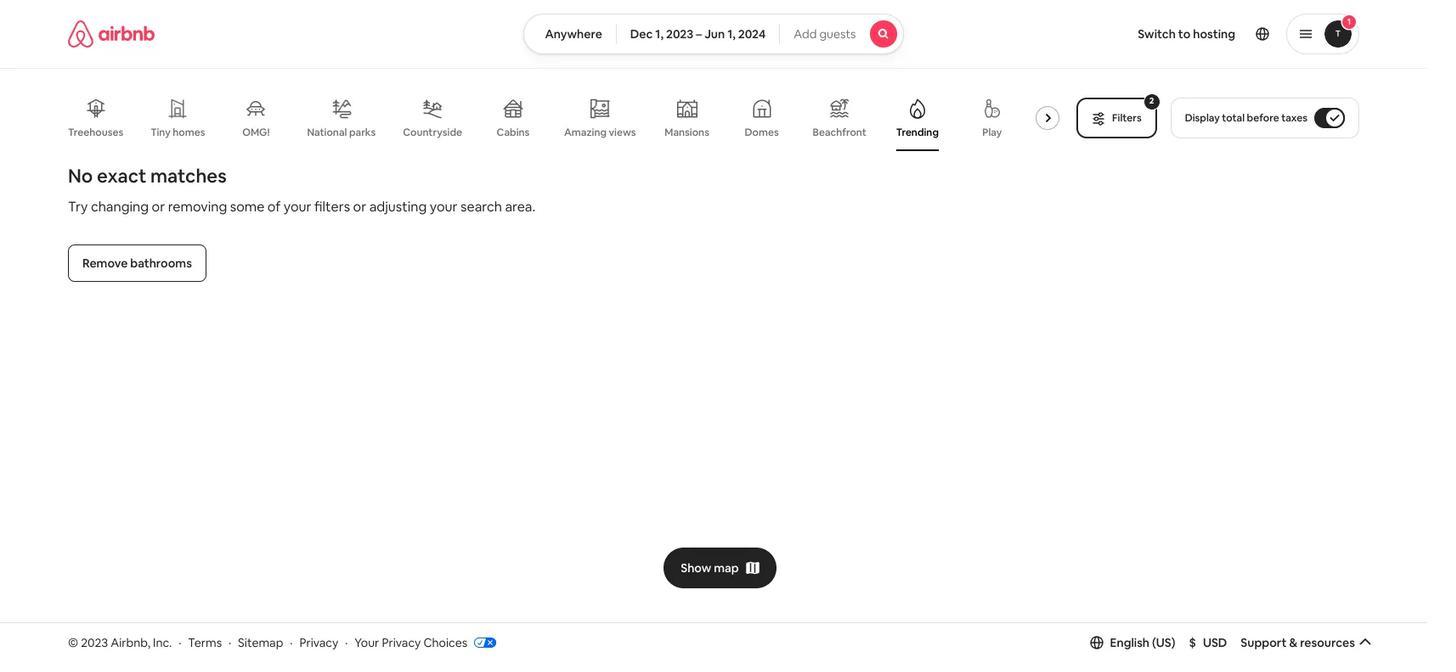 Task type: describe. For each thing, give the bounding box(es) containing it.
mansions
[[665, 126, 710, 139]]

amazing views
[[564, 126, 636, 139]]

terms link
[[188, 635, 222, 651]]

add guests
[[794, 26, 856, 42]]

hosting
[[1193, 26, 1236, 42]]

homes
[[173, 126, 205, 139]]

add
[[794, 26, 817, 42]]

–
[[696, 26, 702, 42]]

1 privacy from the left
[[299, 635, 338, 651]]

national
[[307, 126, 347, 139]]

1 1, from the left
[[656, 26, 664, 42]]

national parks
[[307, 126, 376, 139]]

jun
[[705, 26, 725, 42]]

2 · from the left
[[229, 635, 231, 651]]

domes
[[745, 126, 779, 139]]

english
[[1110, 635, 1150, 651]]

try
[[68, 198, 88, 216]]

1 · from the left
[[179, 635, 181, 651]]

1 or from the left
[[152, 198, 165, 216]]

taxes
[[1282, 111, 1308, 125]]

removing
[[168, 198, 227, 216]]

1
[[1348, 16, 1351, 27]]

map
[[714, 561, 739, 576]]

display
[[1185, 111, 1220, 125]]

no
[[68, 164, 93, 188]]

filters
[[1113, 111, 1142, 125]]

2024
[[738, 26, 766, 42]]

terms
[[188, 635, 222, 651]]

switch to hosting
[[1138, 26, 1236, 42]]

views
[[609, 126, 636, 139]]

profile element
[[924, 0, 1360, 68]]

guests
[[820, 26, 856, 42]]

trending
[[896, 126, 939, 139]]

filters button
[[1077, 98, 1157, 139]]

parks
[[349, 126, 376, 139]]

© 2023 airbnb, inc. ·
[[68, 635, 181, 651]]

bathrooms
[[130, 256, 192, 271]]

support
[[1241, 635, 1287, 651]]

dec 1, 2023 – jun 1, 2024
[[630, 26, 766, 42]]

remove
[[82, 256, 128, 271]]

tiny
[[151, 126, 171, 139]]

area.
[[505, 198, 536, 216]]

changing
[[91, 198, 149, 216]]

matches
[[150, 164, 227, 188]]

remove bathrooms
[[82, 256, 192, 271]]

show
[[681, 561, 712, 576]]

1 your from the left
[[284, 198, 312, 216]]

3 · from the left
[[290, 635, 293, 651]]

sitemap link
[[238, 635, 283, 651]]

play
[[983, 126, 1002, 139]]

show map button
[[664, 548, 776, 589]]

display total before taxes
[[1185, 111, 1308, 125]]

countryside
[[403, 126, 462, 139]]

your privacy choices link
[[355, 635, 496, 652]]

2 your from the left
[[430, 198, 458, 216]]

choices
[[424, 635, 468, 651]]

sitemap
[[238, 635, 283, 651]]

anywhere
[[545, 26, 602, 42]]



Task type: vqa. For each thing, say whether or not it's contained in the screenshot.
left Add to wishlist: Cabin in Crestone image
no



Task type: locate. For each thing, give the bounding box(es) containing it.
group
[[68, 85, 1067, 151]]

cabins
[[497, 126, 530, 139]]

0 vertical spatial 2023
[[666, 26, 694, 42]]

dec
[[630, 26, 653, 42]]

0 horizontal spatial your
[[284, 198, 312, 216]]

·
[[179, 635, 181, 651], [229, 635, 231, 651], [290, 635, 293, 651], [345, 635, 348, 651]]

beachfront
[[813, 126, 867, 139]]

your privacy choices
[[355, 635, 468, 651]]

1, right dec
[[656, 26, 664, 42]]

total
[[1222, 111, 1245, 125]]

0 horizontal spatial or
[[152, 198, 165, 216]]

or down "no exact matches"
[[152, 198, 165, 216]]

amazing
[[564, 126, 607, 139]]

(us)
[[1152, 635, 1176, 651]]

· left your
[[345, 635, 348, 651]]

no exact matches
[[68, 164, 227, 188]]

tiny homes
[[151, 126, 205, 139]]

1 vertical spatial 2023
[[81, 635, 108, 651]]

before
[[1247, 111, 1280, 125]]

airbnb,
[[111, 635, 150, 651]]

anywhere button
[[524, 14, 617, 54]]

try changing or removing some of your filters or adjusting your search area.
[[68, 198, 536, 216]]

2 privacy from the left
[[382, 635, 421, 651]]

· left the privacy link
[[290, 635, 293, 651]]

your
[[284, 198, 312, 216], [430, 198, 458, 216]]

adjusting
[[369, 198, 427, 216]]

2 or from the left
[[353, 198, 366, 216]]

english (us) button
[[1090, 635, 1176, 651]]

search
[[461, 198, 502, 216]]

privacy left your
[[299, 635, 338, 651]]

usd
[[1203, 635, 1227, 651]]

2 1, from the left
[[728, 26, 736, 42]]

privacy right your
[[382, 635, 421, 651]]

filters
[[315, 198, 350, 216]]

add guests button
[[779, 14, 904, 54]]

support & resources
[[1241, 635, 1355, 651]]

your right of
[[284, 198, 312, 216]]

privacy
[[299, 635, 338, 651], [382, 635, 421, 651]]

$
[[1189, 635, 1196, 651]]

omg!
[[242, 126, 270, 139]]

switch
[[1138, 26, 1176, 42]]

to
[[1179, 26, 1191, 42]]

group containing national parks
[[68, 85, 1067, 151]]

0 horizontal spatial privacy
[[299, 635, 338, 651]]

treehouses
[[68, 126, 123, 139]]

1 button
[[1287, 14, 1360, 54]]

0 horizontal spatial 2023
[[81, 635, 108, 651]]

or
[[152, 198, 165, 216], [353, 198, 366, 216]]

dec 1, 2023 – jun 1, 2024 button
[[616, 14, 780, 54]]

terms · sitemap · privacy ·
[[188, 635, 348, 651]]

1, right jun
[[728, 26, 736, 42]]

1,
[[656, 26, 664, 42], [728, 26, 736, 42]]

none search field containing anywhere
[[524, 14, 904, 54]]

&
[[1290, 635, 1298, 651]]

$ usd
[[1189, 635, 1227, 651]]

english (us)
[[1110, 635, 1176, 651]]

1 horizontal spatial your
[[430, 198, 458, 216]]

of
[[268, 198, 281, 216]]

exact
[[97, 164, 146, 188]]

1 horizontal spatial or
[[353, 198, 366, 216]]

2023
[[666, 26, 694, 42], [81, 635, 108, 651]]

· right terms link
[[229, 635, 231, 651]]

None search field
[[524, 14, 904, 54]]

4 · from the left
[[345, 635, 348, 651]]

or right filters
[[353, 198, 366, 216]]

your
[[355, 635, 379, 651]]

resources
[[1300, 635, 1355, 651]]

2023 right ©
[[81, 635, 108, 651]]

switch to hosting link
[[1128, 16, 1246, 52]]

some
[[230, 198, 265, 216]]

1 horizontal spatial 2023
[[666, 26, 694, 42]]

display total before taxes button
[[1171, 98, 1360, 139]]

2023 inside button
[[666, 26, 694, 42]]

©
[[68, 635, 78, 651]]

0 horizontal spatial 1,
[[656, 26, 664, 42]]

remove bathrooms link
[[68, 245, 206, 282]]

show map
[[681, 561, 739, 576]]

2023 left –
[[666, 26, 694, 42]]

your left 'search'
[[430, 198, 458, 216]]

privacy link
[[299, 635, 338, 651]]

1 horizontal spatial 1,
[[728, 26, 736, 42]]

· right inc.
[[179, 635, 181, 651]]

support & resources button
[[1241, 635, 1372, 651]]

1 horizontal spatial privacy
[[382, 635, 421, 651]]

inc.
[[153, 635, 172, 651]]



